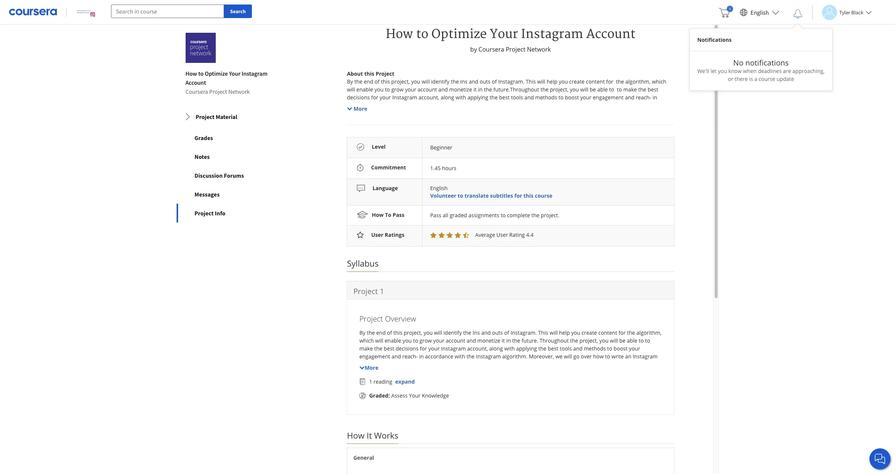 Task type: vqa. For each thing, say whether or not it's contained in the screenshot.
By Destiny • May 2, 2017
no



Task type: describe. For each thing, give the bounding box(es) containing it.
project right in
[[364, 141, 381, 148]]

it inside "about this project by the end of this project, you will identify the ins and outs of instagram. this will help you create content for  the algorithm, which will enable you to grow your account and monetize it in the future.throughout the project, you will be able to  to make the best decisions for your instagram account, along with applying the best tools and methods to boost your engagement and reach- in accordance with the instagram algorithm. moreover, we will go over how to write an instagram bio and we will use different tools to create instagram story highlights that are essential for your business. this guided project is best for instagram users who are looking towards growing their account and increasing their business presence through instagram in this project we will use some free tools like canva, which will help you make different designs easily and the best thing about canva is that it's free!"
[[474, 86, 477, 93]]

go inside "about this project by the end of this project, you will identify the ins and outs of instagram. this will help you create content for  the algorithm, which will enable you to grow your account and monetize it in the future.throughout the project, you will be able to  to make the best decisions for your instagram account, along with applying the best tools and methods to boost your engagement and reach- in accordance with the instagram algorithm. moreover, we will go over how to write an instagram bio and we will use different tools to create instagram story highlights that are essential for your business. this guided project is best for instagram users who are looking towards growing their account and increasing their business presence through instagram in this project we will use some free tools like canva, which will help you make different designs easily and the best thing about canva is that it's free!"
[[496, 102, 502, 109]]

grow inside "about this project by the end of this project, you will identify the ins and outs of instagram. this will help you create content for  the algorithm, which will enable you to grow your account and monetize it in the future.throughout the project, you will be able to  to make the best decisions for your instagram account, along with applying the best tools and methods to boost your engagement and reach- in accordance with the instagram algorithm. moreover, we will go over how to write an instagram bio and we will use different tools to create instagram story highlights that are essential for your business. this guided project is best for instagram users who are looking towards growing their account and increasing their business presence through instagram in this project we will use some free tools like canva, which will help you make different designs easily and the best thing about canva is that it's free!"
[[392, 86, 404, 93]]

notifications
[[698, 36, 732, 43]]

average
[[476, 231, 495, 238]]

syllabus
[[347, 258, 379, 269]]

users inside "about this project by the end of this project, you will identify the ins and outs of instagram. this will help you create content for  the algorithm, which will enable you to grow your account and monetize it in the future.throughout the project, you will be able to  to make the best decisions for your instagram account, along with applying the best tools and methods to boost your engagement and reach- in accordance with the instagram algorithm. moreover, we will go over how to write an instagram bio and we will use different tools to create instagram story highlights that are essential for your business. this guided project is best for instagram users who are looking towards growing their account and increasing their business presence through instagram in this project we will use some free tools like canva, which will help you make different designs easily and the best thing about canva is that it's free!"
[[447, 117, 461, 125]]

graded
[[369, 392, 389, 400]]

how to optimize your instagram account coursera project network
[[186, 70, 268, 95]]

commitment
[[371, 164, 406, 171]]

project material
[[196, 113, 237, 120]]

this inside english volunteer to translate subtitles for this course
[[524, 192, 534, 199]]

over inside by the end of this project, you will identify the ins and outs of instagram. this will help you create content for  the algorithm, which will enable you to grow your account and monetize it in the future. throughout the project, you will be able to  to make the best decisions for your instagram account, along with applying the best tools and methods to boost your engagement and reach- in accordance with the instagram algorithm. moreover, we will go over how to write an instagram bio and we will use different tools to create instagram story highlights that are essential for your business. this guided project is best for instagram users who are looking towards growing their account and increasing their business presence through instagramin this project we will use some free tools like canva, which will help you make different designs easily and the best thing about canva is that it's free!
[[581, 353, 592, 360]]

update
[[777, 75, 795, 83]]

thing inside by the end of this project, you will identify the ins and outs of instagram. this will help you create content for  the algorithm, which will enable you to grow your account and monetize it in the future. throughout the project, you will be able to  to make the best decisions for your instagram account, along with applying the best tools and methods to boost your engagement and reach- in accordance with the instagram algorithm. moreover, we will go over how to write an instagram bio and we will use different tools to create instagram story highlights that are essential for your business. this guided project is best for instagram users who are looking towards growing their account and increasing their business presence through instagramin this project we will use some free tools like canva, which will help you make different designs easily and the best thing about canva is that it's free!
[[392, 385, 404, 392]]

user ratings
[[372, 231, 405, 238]]

project info link
[[177, 204, 285, 223]]

approaching,
[[793, 67, 825, 75]]

graded
[[450, 212, 467, 219]]

by
[[471, 45, 477, 53]]

project inside dropdown button
[[196, 113, 215, 120]]

project.
[[541, 212, 560, 219]]

1 horizontal spatial pass
[[431, 212, 442, 219]]

grow inside by the end of this project, you will identify the ins and outs of instagram. this will help you create content for  the algorithm, which will enable you to grow your account and monetize it in the future. throughout the project, you will be able to  to make the best decisions for your instagram account, along with applying the best tools and methods to boost your engagement and reach- in accordance with the instagram algorithm. moreover, we will go over how to write an instagram bio and we will use different tools to create instagram story highlights that are essential for your business. this guided project is best for instagram users who are looking towards growing their account and increasing their business presence through instagramin this project we will use some free tools like canva, which will help you make different designs easily and the best thing about canva is that it's free!
[[420, 337, 432, 345]]

1 user from the left
[[372, 231, 384, 238]]

end inside by the end of this project, you will identify the ins and outs of instagram. this will help you create content for  the algorithm, which will enable you to grow your account and monetize it in the future. throughout the project, you will be able to  to make the best decisions for your instagram account, along with applying the best tools and methods to boost your engagement and reach- in accordance with the instagram algorithm. moreover, we will go over how to write an instagram bio and we will use different tools to create instagram story highlights that are essential for your business. this guided project is best for instagram users who are looking towards growing their account and increasing their business presence through instagramin this project we will use some free tools like canva, which will help you make different designs easily and the best thing about canva is that it's free!
[[377, 330, 386, 337]]

beginner
[[431, 144, 453, 151]]

language
[[373, 185, 398, 192]]

increasing inside by the end of this project, you will identify the ins and outs of instagram. this will help you create content for  the algorithm, which will enable you to grow your account and monetize it in the future. throughout the project, you will be able to  to make the best decisions for your instagram account, along with applying the best tools and methods to boost your engagement and reach- in accordance with the instagram algorithm. moreover, we will go over how to write an instagram bio and we will use different tools to create instagram story highlights that are essential for your business. this guided project is best for instagram users who are looking towards growing their account and increasing their business presence through instagramin this project we will use some free tools like canva, which will help you make different designs easily and the best thing about canva is that it's free!
[[573, 369, 598, 376]]

to inside the how to optimize your instagram account by coursera project network
[[416, 27, 429, 42]]

project overview
[[360, 314, 416, 324]]

be inside "about this project by the end of this project, you will identify the ins and outs of instagram. this will help you create content for  the algorithm, which will enable you to grow your account and monetize it in the future.throughout the project, you will be able to  to make the best decisions for your instagram account, along with applying the best tools and methods to boost your engagement and reach- in accordance with the instagram algorithm. moreover, we will go over how to write an instagram bio and we will use different tools to create instagram story highlights that are essential for your business. this guided project is best for instagram users who are looking towards growing their account and increasing their business presence through instagram in this project we will use some free tools like canva, which will help you make different designs easily and the best thing about canva is that it's free!"
[[590, 86, 596, 93]]

knowledge
[[422, 392, 449, 400]]

expand
[[396, 379, 415, 386]]

guided inside "about this project by the end of this project, you will identify the ins and outs of instagram. this will help you create content for  the algorithm, which will enable you to grow your account and monetize it in the future.throughout the project, you will be able to  to make the best decisions for your instagram account, along with applying the best tools and methods to boost your engagement and reach- in accordance with the instagram algorithm. moreover, we will go over how to write an instagram bio and we will use different tools to create instagram story highlights that are essential for your business. this guided project is best for instagram users who are looking towards growing their account and increasing their business presence through instagram in this project we will use some free tools like canva, which will help you make different designs easily and the best thing about canva is that it's free!"
[[359, 117, 376, 125]]

shopping cart: 1 item image
[[720, 6, 734, 18]]

how it works
[[347, 430, 399, 441]]

canva inside by the end of this project, you will identify the ins and outs of instagram. this will help you create content for  the algorithm, which will enable you to grow your account and monetize it in the future. throughout the project, you will be able to  to make the best decisions for your instagram account, along with applying the best tools and methods to boost your engagement and reach- in accordance with the instagram algorithm. moreover, we will go over how to write an instagram bio and we will use different tools to create instagram story highlights that are essential for your business. this guided project is best for instagram users who are looking towards growing their account and increasing their business presence through instagramin this project we will use some free tools like canva, which will help you make different designs easily and the best thing about canva is that it's free!
[[422, 385, 437, 392]]

assess
[[392, 392, 408, 400]]

tyler black button
[[813, 5, 872, 20]]

your inside how to optimize your instagram account coursera project network
[[229, 70, 241, 77]]

english for english volunteer to translate subtitles for this course
[[431, 185, 448, 192]]

subtitles
[[491, 192, 514, 199]]

coursera image
[[9, 6, 57, 18]]

highlights inside "about this project by the end of this project, you will identify the ins and outs of instagram. this will help you create content for  the algorithm, which will enable you to grow your account and monetize it in the future.throughout the project, you will be able to  to make the best decisions for your instagram account, along with applying the best tools and methods to boost your engagement and reach- in accordance with the instagram algorithm. moreover, we will go over how to write an instagram bio and we will use different tools to create instagram story highlights that are essential for your business. this guided project is best for instagram users who are looking towards growing their account and increasing their business presence through instagram in this project we will use some free tools like canva, which will help you make different designs easily and the best thing about canva is that it's free!"
[[404, 110, 428, 117]]

how for how to pass
[[372, 211, 384, 218]]

ratings
[[385, 231, 405, 238]]

business inside "about this project by the end of this project, you will identify the ins and outs of instagram. this will help you create content for  the algorithm, which will enable you to grow your account and monetize it in the future.throughout the project, you will be able to  to make the best decisions for your instagram account, along with applying the best tools and methods to boost your engagement and reach- in accordance with the instagram algorithm. moreover, we will go over how to write an instagram bio and we will use different tools to create instagram story highlights that are essential for your business. this guided project is best for instagram users who are looking towards growing their account and increasing their business presence through instagram in this project we will use some free tools like canva, which will help you make different designs easily and the best thing about canva is that it's free!"
[[629, 117, 651, 125]]

your for graded
[[409, 392, 421, 400]]

project material button
[[178, 106, 284, 127]]

throughout
[[540, 337, 569, 345]]

engagement inside by the end of this project, you will identify the ins and outs of instagram. this will help you create content for  the algorithm, which will enable you to grow your account and monetize it in the future. throughout the project, you will be able to  to make the best decisions for your instagram account, along with applying the best tools and methods to boost your engagement and reach- in accordance with the instagram algorithm. moreover, we will go over how to write an instagram bio and we will use different tools to create instagram story highlights that are essential for your business. this guided project is best for instagram users who are looking towards growing their account and increasing their business presence through instagramin this project we will use some free tools like canva, which will help you make different designs easily and the best thing about canva is that it's free!
[[360, 353, 391, 360]]

deadlines
[[759, 67, 782, 75]]

account, inside "about this project by the end of this project, you will identify the ins and outs of instagram. this will help you create content for  the algorithm, which will enable you to grow your account and monetize it in the future.throughout the project, you will be able to  to make the best decisions for your instagram account, along with applying the best tools and methods to boost your engagement and reach- in accordance with the instagram algorithm. moreover, we will go over how to write an instagram bio and we will use different tools to create instagram story highlights that are essential for your business. this guided project is best for instagram users who are looking towards growing their account and increasing their business presence through instagram in this project we will use some free tools like canva, which will help you make different designs easily and the best thing about canva is that it's free!"
[[419, 94, 440, 101]]

like inside by the end of this project, you will identify the ins and outs of instagram. this will help you create content for  the algorithm, which will enable you to grow your account and monetize it in the future. throughout the project, you will be able to  to make the best decisions for your instagram account, along with applying the best tools and methods to boost your engagement and reach- in accordance with the instagram algorithm. moreover, we will go over how to write an instagram bio and we will use different tools to create instagram story highlights that are essential for your business. this guided project is best for instagram users who are looking towards growing their account and increasing their business presence through instagramin this project we will use some free tools like canva, which will help you make different designs easily and the best thing about canva is that it's free!
[[508, 377, 517, 384]]

all
[[443, 212, 449, 219]]

in
[[347, 141, 352, 148]]

decisions inside by the end of this project, you will identify the ins and outs of instagram. this will help you create content for  the algorithm, which will enable you to grow your account and monetize it in the future. throughout the project, you will be able to  to make the best decisions for your instagram account, along with applying the best tools and methods to boost your engagement and reach- in accordance with the instagram algorithm. moreover, we will go over how to write an instagram bio and we will use different tools to create instagram story highlights that are essential for your business. this guided project is best for instagram users who are looking towards growing their account and increasing their business presence through instagramin this project we will use some free tools like canva, which will help you make different designs easily and the best thing about canva is that it's free!
[[396, 345, 419, 353]]

discussion forums link
[[177, 166, 285, 185]]

outs inside "about this project by the end of this project, you will identify the ins and outs of instagram. this will help you create content for  the algorithm, which will enable you to grow your account and monetize it in the future.throughout the project, you will be able to  to make the best decisions for your instagram account, along with applying the best tools and methods to boost your engagement and reach- in accordance with the instagram algorithm. moreover, we will go over how to write an instagram bio and we will use different tools to create instagram story highlights that are essential for your business. this guided project is best for instagram users who are looking towards growing their account and increasing their business presence through instagram in this project we will use some free tools like canva, which will help you make different designs easily and the best thing about canva is that it's free!"
[[480, 78, 491, 85]]

by inside "about this project by the end of this project, you will identify the ins and outs of instagram. this will help you create content for  the algorithm, which will enable you to grow your account and monetize it in the future.throughout the project, you will be able to  to make the best decisions for your instagram account, along with applying the best tools and methods to boost your engagement and reach- in accordance with the instagram algorithm. moreover, we will go over how to write an instagram bio and we will use different tools to create instagram story highlights that are essential for your business. this guided project is best for instagram users who are looking towards growing their account and increasing their business presence through instagram in this project we will use some free tools like canva, which will help you make different designs easily and the best thing about canva is that it's free!"
[[347, 78, 353, 85]]

story inside "about this project by the end of this project, you will identify the ins and outs of instagram. this will help you create content for  the algorithm, which will enable you to grow your account and monetize it in the future.throughout the project, you will be able to  to make the best decisions for your instagram account, along with applying the best tools and methods to boost your engagement and reach- in accordance with the instagram algorithm. moreover, we will go over how to write an instagram bio and we will use different tools to create instagram story highlights that are essential for your business. this guided project is best for instagram users who are looking towards growing their account and increasing their business presence through instagram in this project we will use some free tools like canva, which will help you make different designs easily and the best thing about canva is that it's free!"
[[390, 110, 403, 117]]

boost inside by the end of this project, you will identify the ins and outs of instagram. this will help you create content for  the algorithm, which will enable you to grow your account and monetize it in the future. throughout the project, you will be able to  to make the best decisions for your instagram account, along with applying the best tools and methods to boost your engagement and reach- in accordance with the instagram algorithm. moreover, we will go over how to write an instagram bio and we will use different tools to create instagram story highlights that are essential for your business. this guided project is best for instagram users who are looking towards growing their account and increasing their business presence through instagramin this project we will use some free tools like canva, which will help you make different designs easily and the best thing about canva is that it's free!
[[614, 345, 628, 353]]

coursera project network image
[[186, 33, 216, 63]]

project info
[[195, 209, 226, 217]]

about this project by the end of this project, you will identify the ins and outs of instagram. this will help you create content for  the algorithm, which will enable you to grow your account and monetize it in the future.throughout the project, you will be able to  to make the best decisions for your instagram account, along with applying the best tools and methods to boost your engagement and reach- in accordance with the instagram algorithm. moreover, we will go over how to write an instagram bio and we will use different tools to create instagram story highlights that are essential for your business. this guided project is best for instagram users who are looking towards growing their account and increasing their business presence through instagram in this project we will use some free tools like canva, which will help you make different designs easily and the best thing about canva is that it's free!
[[347, 70, 676, 156]]

to inside english volunteer to translate subtitles for this course
[[458, 192, 464, 199]]

guided inside by the end of this project, you will identify the ins and outs of instagram. this will help you create content for  the algorithm, which will enable you to grow your account and monetize it in the future. throughout the project, you will be able to  to make the best decisions for your instagram account, along with applying the best tools and methods to boost your engagement and reach- in accordance with the instagram algorithm. moreover, we will go over how to write an instagram bio and we will use different tools to create instagram story highlights that are essential for your business. this guided project is best for instagram users who are looking towards growing their account and increasing their business presence through instagramin this project we will use some free tools like canva, which will help you make different designs easily and the best thing about canva is that it's free!
[[633, 361, 650, 368]]

free inside by the end of this project, you will identify the ins and outs of instagram. this will help you create content for  the algorithm, which will enable you to grow your account and monetize it in the future. throughout the project, you will be able to  to make the best decisions for your instagram account, along with applying the best tools and methods to boost your engagement and reach- in accordance with the instagram algorithm. moreover, we will go over how to write an instagram bio and we will use different tools to create instagram story highlights that are essential for your business. this guided project is best for instagram users who are looking towards growing their account and increasing their business presence through instagramin this project we will use some free tools like canva, which will help you make different designs easily and the best thing about canva is that it's free!
[[484, 377, 494, 384]]

growing inside by the end of this project, you will identify the ins and outs of instagram. this will help you create content for  the algorithm, which will enable you to grow your account and monetize it in the future. throughout the project, you will be able to  to make the best decisions for your instagram account, along with applying the best tools and methods to boost your engagement and reach- in accordance with the instagram algorithm. moreover, we will go over how to write an instagram bio and we will use different tools to create instagram story highlights that are essential for your business. this guided project is best for instagram users who are looking towards growing their account and increasing their business presence through instagramin this project we will use some free tools like canva, which will help you make different designs easily and the best thing about canva is that it's free!
[[507, 369, 527, 376]]

project up knowledge
[[422, 377, 439, 384]]

1 reading expand
[[369, 379, 415, 386]]

essential inside "about this project by the end of this project, you will identify the ins and outs of instagram. this will help you create content for  the algorithm, which will enable you to grow your account and monetize it in the future.throughout the project, you will be able to  to make the best decisions for your instagram account, along with applying the best tools and methods to boost your engagement and reach- in accordance with the instagram algorithm. moreover, we will go over how to write an instagram bio and we will use different tools to create instagram story highlights that are essential for your business. this guided project is best for instagram users who are looking towards growing their account and increasing their business presence through instagram in this project we will use some free tools like canva, which will help you make different designs easily and the best thing about canva is that it's free!"
[[450, 110, 472, 117]]

overview
[[385, 314, 416, 324]]

network inside the how to optimize your instagram account by coursera project network
[[527, 45, 551, 53]]

graded : assess your knowledge
[[369, 392, 449, 400]]

who inside "about this project by the end of this project, you will identify the ins and outs of instagram. this will help you create content for  the algorithm, which will enable you to grow your account and monetize it in the future.throughout the project, you will be able to  to make the best decisions for your instagram account, along with applying the best tools and methods to boost your engagement and reach- in accordance with the instagram algorithm. moreover, we will go over how to write an instagram bio and we will use different tools to create instagram story highlights that are essential for your business. this guided project is best for instagram users who are looking towards growing their account and increasing their business presence through instagram in this project we will use some free tools like canva, which will help you make different designs easily and the best thing about canva is that it's free!"
[[462, 117, 473, 125]]

business. inside by the end of this project, you will identify the ins and outs of instagram. this will help you create content for  the algorithm, which will enable you to grow your account and monetize it in the future. throughout the project, you will be able to  to make the best decisions for your instagram account, along with applying the best tools and methods to boost your engagement and reach- in accordance with the instagram algorithm. moreover, we will go over how to write an instagram bio and we will use different tools to create instagram story highlights that are essential for your business. this guided project is best for instagram users who are looking towards growing their account and increasing their business presence through instagramin this project we will use some free tools like canva, which will help you make different designs easily and the best thing about canva is that it's free!
[[597, 361, 620, 368]]

volunteer to translate subtitles for this course link
[[431, 192, 553, 199]]

project inside how to optimize your instagram account coursera project network
[[209, 88, 227, 95]]

know
[[729, 67, 742, 75]]

ins inside "about this project by the end of this project, you will identify the ins and outs of instagram. this will help you create content for  the algorithm, which will enable you to grow your account and monetize it in the future.throughout the project, you will be able to  to make the best decisions for your instagram account, along with applying the best tools and methods to boost your engagement and reach- in accordance with the instagram algorithm. moreover, we will go over how to write an instagram bio and we will use different tools to create instagram story highlights that are essential for your business. this guided project is best for instagram users who are looking towards growing their account and increasing their business presence through instagram in this project we will use some free tools like canva, which will help you make different designs easily and the best thing about canva is that it's free!"
[[461, 78, 468, 85]]

more for the bottom more button
[[365, 365, 379, 372]]

algorithm, inside "about this project by the end of this project, you will identify the ins and outs of instagram. this will help you create content for  the algorithm, which will enable you to grow your account and monetize it in the future.throughout the project, you will be able to  to make the best decisions for your instagram account, along with applying the best tools and methods to boost your engagement and reach- in accordance with the instagram algorithm. moreover, we will go over how to write an instagram bio and we will use different tools to create instagram story highlights that are essential for your business. this guided project is best for instagram users who are looking towards growing their account and increasing their business presence through instagram in this project we will use some free tools like canva, which will help you make different designs easily and the best thing about canva is that it's free!"
[[626, 78, 651, 85]]

essential inside by the end of this project, you will identify the ins and outs of instagram. this will help you create content for  the algorithm, which will enable you to grow your account and monetize it in the future. throughout the project, you will be able to  to make the best decisions for your instagram account, along with applying the best tools and methods to boost your engagement and reach- in accordance with the instagram algorithm. moreover, we will go over how to write an instagram bio and we will use different tools to create instagram story highlights that are essential for your business. this guided project is best for instagram users who are looking towards growing their account and increasing their business presence through instagramin this project we will use some free tools like canva, which will help you make different designs easily and the best thing about canva is that it's free!
[[553, 361, 575, 368]]

0 vertical spatial 1
[[380, 287, 384, 297]]

over inside "about this project by the end of this project, you will identify the ins and outs of instagram. this will help you create content for  the algorithm, which will enable you to grow your account and monetize it in the future.throughout the project, you will be able to  to make the best decisions for your instagram account, along with applying the best tools and methods to boost your engagement and reach- in accordance with the instagram algorithm. moreover, we will go over how to write an instagram bio and we will use different tools to create instagram story highlights that are essential for your business. this guided project is best for instagram users who are looking towards growing their account and increasing their business presence through instagram in this project we will use some free tools like canva, which will help you make different designs easily and the best thing about canva is that it's free!"
[[503, 102, 514, 109]]

engagement inside "about this project by the end of this project, you will identify the ins and outs of instagram. this will help you create content for  the algorithm, which will enable you to grow your account and monetize it in the future.throughout the project, you will be able to  to make the best decisions for your instagram account, along with applying the best tools and methods to boost your engagement and reach- in accordance with the instagram algorithm. moreover, we will go over how to write an instagram bio and we will use different tools to create instagram story highlights that are essential for your business. this guided project is best for instagram users who are looking towards growing their account and increasing their business presence through instagram in this project we will use some free tools like canva, which will help you make different designs easily and the best thing about canva is that it's free!"
[[593, 94, 624, 101]]

optimize for how to optimize your instagram account coursera project network
[[205, 70, 228, 77]]

that up knowledge
[[443, 385, 453, 392]]

for inside english volunteer to translate subtitles for this course
[[515, 192, 523, 199]]

reach- inside "about this project by the end of this project, you will identify the ins and outs of instagram. this will help you create content for  the algorithm, which will enable you to grow your account and monetize it in the future.throughout the project, you will be able to  to make the best decisions for your instagram account, along with applying the best tools and methods to boost your engagement and reach- in accordance with the instagram algorithm. moreover, we will go over how to write an instagram bio and we will use different tools to create instagram story highlights that are essential for your business. this guided project is best for instagram users who are looking towards growing their account and increasing their business presence through instagram in this project we will use some free tools like canva, which will help you make different designs easily and the best thing about canva is that it's free!"
[[636, 94, 652, 101]]

0 vertical spatial more button
[[347, 105, 368, 113]]

monetize inside by the end of this project, you will identify the ins and outs of instagram. this will help you create content for  the algorithm, which will enable you to grow your account and monetize it in the future. throughout the project, you will be able to  to make the best decisions for your instagram account, along with applying the best tools and methods to boost your engagement and reach- in accordance with the instagram algorithm. moreover, we will go over how to write an instagram bio and we will use different tools to create instagram story highlights that are essential for your business. this guided project is best for instagram users who are looking towards growing their account and increasing their business presence through instagramin this project we will use some free tools like canva, which will help you make different designs easily and the best thing about canva is that it's free!
[[478, 337, 501, 345]]

english button
[[738, 0, 783, 24]]

towards inside by the end of this project, you will identify the ins and outs of instagram. this will help you create content for  the algorithm, which will enable you to grow your account and monetize it in the future. throughout the project, you will be able to  to make the best decisions for your instagram account, along with applying the best tools and methods to boost your engagement and reach- in accordance with the instagram algorithm. moreover, we will go over how to write an instagram bio and we will use different tools to create instagram story highlights that are essential for your business. this guided project is best for instagram users who are looking towards growing their account and increasing their business presence through instagramin this project we will use some free tools like canva, which will help you make different designs easily and the best thing about canva is that it's free!
[[486, 369, 506, 376]]

level
[[372, 143, 386, 150]]

translate
[[465, 192, 489, 199]]

it
[[367, 430, 372, 441]]

account, inside by the end of this project, you will identify the ins and outs of instagram. this will help you create content for  the algorithm, which will enable you to grow your account and monetize it in the future. throughout the project, you will be able to  to make the best decisions for your instagram account, along with applying the best tools and methods to boost your engagement and reach- in accordance with the instagram algorithm. moreover, we will go over how to write an instagram bio and we will use different tools to create instagram story highlights that are essential for your business. this guided project is best for instagram users who are looking towards growing their account and increasing their business presence through instagramin this project we will use some free tools like canva, which will help you make different designs easily and the best thing about canva is that it's free!
[[468, 345, 488, 353]]

how to pass
[[372, 211, 405, 218]]

that up beginner
[[429, 110, 439, 117]]

complete
[[508, 212, 530, 219]]

decisions inside "about this project by the end of this project, you will identify the ins and outs of instagram. this will help you create content for  the algorithm, which will enable you to grow your account and monetize it in the future.throughout the project, you will be able to  to make the best decisions for your instagram account, along with applying the best tools and methods to boost your engagement and reach- in accordance with the instagram algorithm. moreover, we will go over how to write an instagram bio and we will use different tools to create instagram story highlights that are essential for your business. this guided project is best for instagram users who are looking towards growing their account and increasing their business presence through instagram in this project we will use some free tools like canva, which will help you make different designs easily and the best thing about canva is that it's free!"
[[347, 94, 370, 101]]

messages link
[[177, 185, 285, 204]]

messages
[[195, 191, 220, 198]]

free! inside by the end of this project, you will identify the ins and outs of instagram. this will help you create content for  the algorithm, which will enable you to grow your account and monetize it in the future. throughout the project, you will be able to  to make the best decisions for your instagram account, along with applying the best tools and methods to boost your engagement and reach- in accordance with the instagram algorithm. moreover, we will go over how to write an instagram bio and we will use different tools to create instagram story highlights that are essential for your business. this guided project is best for instagram users who are looking towards growing their account and increasing their business presence through instagramin this project we will use some free tools like canva, which will help you make different designs easily and the best thing about canva is that it's free!
[[463, 385, 474, 392]]

pass all graded assignments to complete the project.
[[431, 212, 560, 219]]

1 vertical spatial more button
[[360, 364, 379, 372]]

business. inside "about this project by the end of this project, you will identify the ins and outs of instagram. this will help you create content for  the algorithm, which will enable you to grow your account and monetize it in the future.throughout the project, you will be able to  to make the best decisions for your instagram account, along with applying the best tools and methods to boost your engagement and reach- in accordance with the instagram algorithm. moreover, we will go over how to write an instagram bio and we will use different tools to create instagram story highlights that are essential for your business. this guided project is best for instagram users who are looking towards growing their account and increasing their business presence through instagram in this project we will use some free tools like canva, which will help you make different designs easily and the best thing about canva is that it's free!"
[[494, 110, 517, 117]]

discussion
[[195, 172, 223, 179]]

discussion forums
[[195, 172, 244, 179]]

general
[[354, 455, 374, 462]]

to
[[385, 211, 392, 218]]

looking inside "about this project by the end of this project, you will identify the ins and outs of instagram. this will help you create content for  the algorithm, which will enable you to grow your account and monetize it in the future.throughout the project, you will be able to  to make the best decisions for your instagram account, along with applying the best tools and methods to boost your engagement and reach- in accordance with the instagram algorithm. moreover, we will go over how to write an instagram bio and we will use different tools to create instagram story highlights that are essential for your business. this guided project is best for instagram users who are looking towards growing their account and increasing their business presence through instagram in this project we will use some free tools like canva, which will help you make different designs easily and the best thing about canva is that it's free!"
[[484, 117, 501, 125]]

notifications
[[746, 58, 789, 68]]

course inside english volunteer to translate subtitles for this course
[[535, 192, 553, 199]]

account for how to optimize your instagram account coursera project network
[[186, 79, 206, 86]]

there
[[735, 75, 748, 83]]

we'll
[[698, 67, 710, 75]]

who inside by the end of this project, you will identify the ins and outs of instagram. this will help you create content for  the algorithm, which will enable you to grow your account and monetize it in the future. throughout the project, you will be able to  to make the best decisions for your instagram account, along with applying the best tools and methods to boost your engagement and reach- in accordance with the instagram algorithm. moreover, we will go over how to write an instagram bio and we will use different tools to create instagram story highlights that are essential for your business. this guided project is best for instagram users who are looking towards growing their account and increasing their business presence through instagramin this project we will use some free tools like canva, which will help you make different designs easily and the best thing about canva is that it's free!
[[445, 369, 456, 376]]

how for how to optimize your instagram account coursera project network
[[186, 70, 197, 77]]

tyler
[[840, 9, 851, 16]]

when
[[744, 67, 757, 75]]

info
[[215, 209, 226, 217]]

canva, inside "about this project by the end of this project, you will identify the ins and outs of instagram. this will help you create content for  the algorithm, which will enable you to grow your account and monetize it in the future.throughout the project, you will be able to  to make the best decisions for your instagram account, along with applying the best tools and methods to boost your engagement and reach- in accordance with the instagram algorithm. moreover, we will go over how to write an instagram bio and we will use different tools to create instagram story highlights that are essential for your business. this guided project is best for instagram users who are looking towards growing their account and increasing their business presence through instagram in this project we will use some free tools like canva, which will help you make different designs easily and the best thing about canva is that it's free!"
[[460, 141, 476, 148]]

let
[[711, 67, 717, 75]]

methods inside "about this project by the end of this project, you will identify the ins and outs of instagram. this will help you create content for  the algorithm, which will enable you to grow your account and monetize it in the future.throughout the project, you will be able to  to make the best decisions for your instagram account, along with applying the best tools and methods to boost your engagement and reach- in accordance with the instagram algorithm. moreover, we will go over how to write an instagram bio and we will use different tools to create instagram story highlights that are essential for your business. this guided project is best for instagram users who are looking towards growing their account and increasing their business presence through instagram in this project we will use some free tools like canva, which will help you make different designs easily and the best thing about canva is that it's free!"
[[536, 94, 558, 101]]

no
[[734, 58, 744, 68]]

growing inside "about this project by the end of this project, you will identify the ins and outs of instagram. this will help you create content for  the algorithm, which will enable you to grow your account and monetize it in the future.throughout the project, you will be able to  to make the best decisions for your instagram account, along with applying the best tools and methods to boost your engagement and reach- in accordance with the instagram algorithm. moreover, we will go over how to write an instagram bio and we will use different tools to create instagram story highlights that are essential for your business. this guided project is best for instagram users who are looking towards growing their account and increasing their business presence through instagram in this project we will use some free tools like canva, which will help you make different designs easily and the best thing about canva is that it's free!"
[[524, 117, 544, 125]]

write inside by the end of this project, you will identify the ins and outs of instagram. this will help you create content for  the algorithm, which will enable you to grow your account and monetize it in the future. throughout the project, you will be able to  to make the best decisions for your instagram account, along with applying the best tools and methods to boost your engagement and reach- in accordance with the instagram algorithm. moreover, we will go over how to write an instagram bio and we will use different tools to create instagram story highlights that are essential for your business. this guided project is best for instagram users who are looking towards growing their account and increasing their business presence through instagramin this project we will use some free tools like canva, which will help you make different designs easily and the best thing about canva is that it's free!
[[612, 353, 624, 360]]

notes link
[[177, 147, 285, 166]]

by the end of this project, you will identify the ins and outs of instagram. this will help you create content for  the algorithm, which will enable you to grow your account and monetize it in the future. throughout the project, you will be able to  to make the best decisions for your instagram account, along with applying the best tools and methods to boost your engagement and reach- in accordance with the instagram algorithm. moreover, we will go over how to write an instagram bio and we will use different tools to create instagram story highlights that are essential for your business. this guided project is best for instagram users who are looking towards growing their account and increasing their business presence through instagramin this project we will use some free tools like canva, which will help you make different designs easily and the best thing about canva is that it's free!
[[360, 330, 662, 392]]

grades link
[[177, 128, 285, 147]]

highlights inside by the end of this project, you will identify the ins and outs of instagram. this will help you create content for  the algorithm, which will enable you to grow your account and monetize it in the future. throughout the project, you will be able to  to make the best decisions for your instagram account, along with applying the best tools and methods to boost your engagement and reach- in accordance with the instagram algorithm. moreover, we will go over how to write an instagram bio and we will use different tools to create instagram story highlights that are essential for your business. this guided project is best for instagram users who are looking towards growing their account and increasing their business presence through instagramin this project we will use some free tools like canva, which will help you make different designs easily and the best thing about canva is that it's free!
[[507, 361, 531, 368]]

that down future. at the bottom right of page
[[532, 361, 542, 368]]

search
[[230, 8, 246, 15]]

write inside "about this project by the end of this project, you will identify the ins and outs of instagram. this will help you create content for  the algorithm, which will enable you to grow your account and monetize it in the future.throughout the project, you will be able to  to make the best decisions for your instagram account, along with applying the best tools and methods to boost your engagement and reach- in accordance with the instagram algorithm. moreover, we will go over how to write an instagram bio and we will use different tools to create instagram story highlights that are essential for your business. this guided project is best for instagram users who are looking towards growing their account and increasing their business presence through instagram in this project we will use some free tools like canva, which will help you make different designs easily and the best thing about canva is that it's free!"
[[534, 102, 546, 109]]

or
[[729, 75, 734, 83]]

through inside "about this project by the end of this project, you will identify the ins and outs of instagram. this will help you create content for  the algorithm, which will enable you to grow your account and monetize it in the future.throughout the project, you will be able to  to make the best decisions for your instagram account, along with applying the best tools and methods to boost your engagement and reach- in accordance with the instagram algorithm. moreover, we will go over how to write an instagram bio and we will use different tools to create instagram story highlights that are essential for your business. this guided project is best for instagram users who are looking towards growing their account and increasing their business presence through instagram in this project we will use some free tools like canva, which will help you make different designs easily and the best thing about canva is that it's free!"
[[347, 125, 367, 133]]

project up level
[[377, 117, 394, 125]]

hours
[[442, 165, 457, 172]]

1.45 hours
[[431, 165, 457, 172]]

material
[[216, 113, 237, 120]]

some inside by the end of this project, you will identify the ins and outs of instagram. this will help you create content for  the algorithm, which will enable you to grow your account and monetize it in the future. throughout the project, you will be able to  to make the best decisions for your instagram account, along with applying the best tools and methods to boost your engagement and reach- in accordance with the instagram algorithm. moreover, we will go over how to write an instagram bio and we will use different tools to create instagram story highlights that are essential for your business. this guided project is best for instagram users who are looking towards growing their account and increasing their business presence through instagramin this project we will use some free tools like canva, which will help you make different designs easily and the best thing about canva is that it's free!
[[469, 377, 482, 384]]

help center image
[[876, 455, 885, 464]]

volunteer
[[431, 192, 457, 199]]

designs inside by the end of this project, you will identify the ins and outs of instagram. this will help you create content for  the algorithm, which will enable you to grow your account and monetize it in the future. throughout the project, you will be able to  to make the best decisions for your instagram account, along with applying the best tools and methods to boost your engagement and reach- in accordance with the instagram algorithm. moreover, we will go over how to write an instagram bio and we will use different tools to create instagram story highlights that are essential for your business. this guided project is best for instagram users who are looking towards growing their account and increasing their business presence through instagramin this project we will use some free tools like canva, which will help you make different designs easily and the best thing about canva is that it's free!
[[621, 377, 640, 384]]

a
[[755, 75, 758, 83]]

boost inside "about this project by the end of this project, you will identify the ins and outs of instagram. this will help you create content for  the algorithm, which will enable you to grow your account and monetize it in the future.throughout the project, you will be able to  to make the best decisions for your instagram account, along with applying the best tools and methods to boost your engagement and reach- in accordance with the instagram algorithm. moreover, we will go over how to write an instagram bio and we will use different tools to create instagram story highlights that are essential for your business. this guided project is best for instagram users who are looking towards growing their account and increasing their business presence through instagram in this project we will use some free tools like canva, which will help you make different designs easily and the best thing about canva is that it's free!"
[[565, 94, 579, 101]]

easily inside by the end of this project, you will identify the ins and outs of instagram. this will help you create content for  the algorithm, which will enable you to grow your account and monetize it in the future. throughout the project, you will be able to  to make the best decisions for your instagram account, along with applying the best tools and methods to boost your engagement and reach- in accordance with the instagram algorithm. moreover, we will go over how to write an instagram bio and we will use different tools to create instagram story highlights that are essential for your business. this guided project is best for instagram users who are looking towards growing their account and increasing their business presence through instagramin this project we will use some free tools like canva, which will help you make different designs easily and the best thing about canva is that it's free!
[[641, 377, 655, 384]]

notes
[[195, 153, 210, 160]]

0 horizontal spatial pass
[[393, 211, 405, 218]]

search button
[[224, 5, 252, 18]]

average user rating 4.4
[[476, 231, 534, 238]]

account for how to optimize your instagram account by coursera project network
[[587, 27, 636, 42]]

rating
[[510, 231, 525, 238]]

through inside by the end of this project, you will identify the ins and outs of instagram. this will help you create content for  the algorithm, which will enable you to grow your account and monetize it in the future. throughout the project, you will be able to  to make the best decisions for your instagram account, along with applying the best tools and methods to boost your engagement and reach- in accordance with the instagram algorithm. moreover, we will go over how to write an instagram bio and we will use different tools to create instagram story highlights that are essential for your business. this guided project is best for instagram users who are looking towards growing their account and increasing their business presence through instagramin this project we will use some free tools like canva, which will help you make different designs easily and the best thing about canva is that it's free!
[[360, 377, 379, 384]]



Task type: locate. For each thing, give the bounding box(es) containing it.
4.4
[[527, 231, 534, 238]]

1 horizontal spatial go
[[574, 353, 580, 360]]

designs inside "about this project by the end of this project, you will identify the ins and outs of instagram. this will help you create content for  the algorithm, which will enable you to grow your account and monetize it in the future.throughout the project, you will be able to  to make the best decisions for your instagram account, along with applying the best tools and methods to boost your engagement and reach- in accordance with the instagram algorithm. moreover, we will go over how to write an instagram bio and we will use different tools to create instagram story highlights that are essential for your business. this guided project is best for instagram users who are looking towards growing their account and increasing their business presence through instagram in this project we will use some free tools like canva, which will help you make different designs easily and the best thing about canva is that it's free!"
[[563, 141, 582, 148]]

content inside "about this project by the end of this project, you will identify the ins and outs of instagram. this will help you create content for  the algorithm, which will enable you to grow your account and monetize it in the future.throughout the project, you will be able to  to make the best decisions for your instagram account, along with applying the best tools and methods to boost your engagement and reach- in accordance with the instagram algorithm. moreover, we will go over how to write an instagram bio and we will use different tools to create instagram story highlights that are essential for your business. this guided project is best for instagram users who are looking towards growing their account and increasing their business presence through instagram in this project we will use some free tools like canva, which will help you make different designs easily and the best thing about canva is that it's free!"
[[586, 78, 605, 85]]

with
[[456, 94, 466, 101], [377, 102, 387, 109], [505, 345, 515, 353], [455, 353, 466, 360]]

1 vertical spatial easily
[[641, 377, 655, 384]]

network inside how to optimize your instagram account coursera project network
[[228, 88, 250, 95]]

algorithm. inside by the end of this project, you will identify the ins and outs of instagram. this will help you create content for  the algorithm, which will enable you to grow your account and monetize it in the future. throughout the project, you will be able to  to make the best decisions for your instagram account, along with applying the best tools and methods to boost your engagement and reach- in accordance with the instagram algorithm. moreover, we will go over how to write an instagram bio and we will use different tools to create instagram story highlights that are essential for your business. this guided project is best for instagram users who are looking towards growing their account and increasing their business presence through instagramin this project we will use some free tools like canva, which will help you make different designs easily and the best thing about canva is that it's free!
[[503, 353, 528, 360]]

assignments
[[469, 212, 500, 219]]

outs
[[480, 78, 491, 85], [492, 330, 503, 337]]

notifications no notifications we'll let you know when deadlines are approaching, or there is a course update
[[698, 36, 825, 83]]

1 horizontal spatial some
[[469, 377, 482, 384]]

over
[[503, 102, 514, 109], [581, 353, 592, 360]]

easily inside "about this project by the end of this project, you will identify the ins and outs of instagram. this will help you create content for  the algorithm, which will enable you to grow your account and monetize it in the future.throughout the project, you will be able to  to make the best decisions for your instagram account, along with applying the best tools and methods to boost your engagement and reach- in accordance with the instagram algorithm. moreover, we will go over how to write an instagram bio and we will use different tools to create instagram story highlights that are essential for your business. this guided project is best for instagram users who are looking towards growing their account and increasing their business presence through instagram in this project we will use some free tools like canva, which will help you make different designs easily and the best thing about canva is that it's free!"
[[583, 141, 597, 148]]

optimize for how to optimize your instagram account by coursera project network
[[432, 27, 487, 42]]

more for more button to the top
[[354, 105, 368, 112]]

0 vertical spatial an
[[547, 102, 554, 109]]

free!
[[388, 149, 399, 156], [463, 385, 474, 392]]

1 vertical spatial go
[[574, 353, 580, 360]]

english inside english volunteer to translate subtitles for this course
[[431, 185, 448, 192]]

bio
[[581, 102, 589, 109], [360, 361, 367, 368]]

1 vertical spatial write
[[612, 353, 624, 360]]

instagram. up future.throughout
[[499, 78, 525, 85]]

1 horizontal spatial 1
[[380, 287, 384, 297]]

1 vertical spatial 1
[[369, 379, 373, 386]]

their
[[545, 117, 557, 125], [616, 117, 628, 125], [528, 369, 540, 376], [599, 369, 611, 376]]

black
[[852, 9, 864, 16]]

algorithm. inside "about this project by the end of this project, you will identify the ins and outs of instagram. this will help you create content for  the algorithm, which will enable you to grow your account and monetize it in the future.throughout the project, you will be able to  to make the best decisions for your instagram account, along with applying the best tools and methods to boost your engagement and reach- in accordance with the instagram algorithm. moreover, we will go over how to write an instagram bio and we will use different tools to create instagram story highlights that are essential for your business. this guided project is best for instagram users who are looking towards growing their account and increasing their business presence through instagram in this project we will use some free tools like canva, which will help you make different designs easily and the best thing about canva is that it's free!"
[[424, 102, 450, 109]]

user left ratings on the left of page
[[372, 231, 384, 238]]

how to optimize your instagram account by coursera project network
[[386, 27, 636, 53]]

essential
[[450, 110, 472, 117], [553, 361, 575, 368]]

1 horizontal spatial users
[[447, 117, 461, 125]]

0 vertical spatial through
[[347, 125, 367, 133]]

outs inside by the end of this project, you will identify the ins and outs of instagram. this will help you create content for  the algorithm, which will enable you to grow your account and monetize it in the future. throughout the project, you will be able to  to make the best decisions for your instagram account, along with applying the best tools and methods to boost your engagement and reach- in accordance with the instagram algorithm. moreover, we will go over how to write an instagram bio and we will use different tools to create instagram story highlights that are essential for your business. this guided project is best for instagram users who are looking towards growing their account and increasing their business presence through instagramin this project we will use some free tools like canva, which will help you make different designs easily and the best thing about canva is that it's free!
[[492, 330, 503, 337]]

an inside by the end of this project, you will identify the ins and outs of instagram. this will help you create content for  the algorithm, which will enable you to grow your account and monetize it in the future. throughout the project, you will be able to  to make the best decisions for your instagram account, along with applying the best tools and methods to boost your engagement and reach- in accordance with the instagram algorithm. moreover, we will go over how to write an instagram bio and we will use different tools to create instagram story highlights that are essential for your business. this guided project is best for instagram users who are looking towards growing their account and increasing their business presence through instagramin this project we will use some free tools like canva, which will help you make different designs easily and the best thing about canva is that it's free!
[[626, 353, 632, 360]]

content
[[586, 78, 605, 85], [599, 330, 618, 337]]

1 vertical spatial looking
[[466, 369, 484, 376]]

pass
[[393, 211, 405, 218], [431, 212, 442, 219]]

1 vertical spatial monetize
[[478, 337, 501, 345]]

users up beginner
[[447, 117, 461, 125]]

an inside "about this project by the end of this project, you will identify the ins and outs of instagram. this will help you create content for  the algorithm, which will enable you to grow your account and monetize it in the future.throughout the project, you will be able to  to make the best decisions for your instagram account, along with applying the best tools and methods to boost your engagement and reach- in accordance with the instagram algorithm. moreover, we will go over how to write an instagram bio and we will use different tools to create instagram story highlights that are essential for your business. this guided project is best for instagram users who are looking towards growing their account and increasing their business presence through instagram in this project we will use some free tools like canva, which will help you make different designs easily and the best thing about canva is that it's free!"
[[547, 102, 554, 109]]

0 vertical spatial ins
[[461, 78, 468, 85]]

0 vertical spatial instagram.
[[499, 78, 525, 85]]

presence inside by the end of this project, you will identify the ins and outs of instagram. this will help you create content for  the algorithm, which will enable you to grow your account and monetize it in the future. throughout the project, you will be able to  to make the best decisions for your instagram account, along with applying the best tools and methods to boost your engagement and reach- in accordance with the instagram algorithm. moreover, we will go over how to write an instagram bio and we will use different tools to create instagram story highlights that are essential for your business. this guided project is best for instagram users who are looking towards growing their account and increasing their business presence through instagramin this project we will use some free tools like canva, which will help you make different designs easily and the best thing about canva is that it's free!
[[635, 369, 658, 376]]

enable down project overview
[[385, 337, 402, 345]]

1 vertical spatial algorithm,
[[637, 330, 662, 337]]

thing
[[630, 141, 643, 148], [392, 385, 404, 392]]

tyler black
[[840, 9, 864, 16]]

account inside how to optimize your instagram account coursera project network
[[186, 79, 206, 86]]

designs
[[563, 141, 582, 148], [621, 377, 640, 384]]

optimize up the "by"
[[432, 27, 487, 42]]

1 horizontal spatial english
[[751, 8, 770, 16]]

presence inside "about this project by the end of this project, you will identify the ins and outs of instagram. this will help you create content for  the algorithm, which will enable you to grow your account and monetize it in the future.throughout the project, you will be able to  to make the best decisions for your instagram account, along with applying the best tools and methods to boost your engagement and reach- in accordance with the instagram algorithm. moreover, we will go over how to write an instagram bio and we will use different tools to create instagram story highlights that are essential for your business. this guided project is best for instagram users who are looking towards growing their account and increasing their business presence through instagram in this project we will use some free tools like canva, which will help you make different designs easily and the best thing about canva is that it's free!"
[[652, 117, 675, 125]]

coursera right the "by"
[[479, 45, 505, 53]]

coursera up project material
[[186, 88, 208, 95]]

which
[[652, 78, 667, 85], [477, 141, 492, 148], [360, 337, 374, 345], [536, 377, 550, 384]]

chat with us image
[[875, 453, 887, 465]]

1 vertical spatial applying
[[517, 345, 537, 353]]

1.45
[[431, 165, 441, 172]]

some
[[410, 141, 424, 148], [469, 377, 482, 384]]

free inside "about this project by the end of this project, you will identify the ins and outs of instagram. this will help you create content for  the algorithm, which will enable you to grow your account and monetize it in the future.throughout the project, you will be able to  to make the best decisions for your instagram account, along with applying the best tools and methods to boost your engagement and reach- in accordance with the instagram algorithm. moreover, we will go over how to write an instagram bio and we will use different tools to create instagram story highlights that are essential for your business. this guided project is best for instagram users who are looking towards growing their account and increasing their business presence through instagram in this project we will use some free tools like canva, which will help you make different designs easily and the best thing about canva is that it's free!"
[[425, 141, 435, 148]]

grades
[[195, 134, 213, 142]]

0 vertical spatial course
[[759, 75, 776, 83]]

free
[[425, 141, 435, 148], [484, 377, 494, 384]]

engagement
[[593, 94, 624, 101], [360, 353, 391, 360]]

ins
[[461, 78, 468, 85], [473, 330, 480, 337]]

0 horizontal spatial your
[[229, 70, 241, 77]]

are inside 'notifications no notifications we'll let you know when deadlines are approaching, or there is a course update'
[[784, 67, 792, 75]]

0 horizontal spatial able
[[598, 86, 608, 93]]

along inside "about this project by the end of this project, you will identify the ins and outs of instagram. this will help you create content for  the algorithm, which will enable you to grow your account and monetize it in the future.throughout the project, you will be able to  to make the best decisions for your instagram account, along with applying the best tools and methods to boost your engagement and reach- in accordance with the instagram algorithm. moreover, we will go over how to write an instagram bio and we will use different tools to create instagram story highlights that are essential for your business. this guided project is best for instagram users who are looking towards growing their account and increasing their business presence through instagram in this project we will use some free tools like canva, which will help you make different designs easily and the best thing about canva is that it's free!"
[[441, 94, 455, 101]]

instagram inside the how to optimize your instagram account by coursera project network
[[521, 27, 584, 42]]

optimize inside the how to optimize your instagram account by coursera project network
[[432, 27, 487, 42]]

canva up knowledge
[[422, 385, 437, 392]]

future.throughout
[[494, 86, 540, 93]]

towards
[[503, 117, 523, 125], [486, 369, 506, 376]]

instagram. inside "about this project by the end of this project, you will identify the ins and outs of instagram. this will help you create content for  the algorithm, which will enable you to grow your account and monetize it in the future.throughout the project, you will be able to  to make the best decisions for your instagram account, along with applying the best tools and methods to boost your engagement and reach- in accordance with the instagram algorithm. moreover, we will go over how to write an instagram bio and we will use different tools to create instagram story highlights that are essential for your business. this guided project is best for instagram users who are looking towards growing their account and increasing their business presence through instagram in this project we will use some free tools like canva, which will help you make different designs easily and the best thing about canva is that it's free!"
[[499, 78, 525, 85]]

thing inside "about this project by the end of this project, you will identify the ins and outs of instagram. this will help you create content for  the algorithm, which will enable you to grow your account and monetize it in the future.throughout the project, you will be able to  to make the best decisions for your instagram account, along with applying the best tools and methods to boost your engagement and reach- in accordance with the instagram algorithm. moreover, we will go over how to write an instagram bio and we will use different tools to create instagram story highlights that are essential for your business. this guided project is best for instagram users who are looking towards growing their account and increasing their business presence through instagram in this project we will use some free tools like canva, which will help you make different designs easily and the best thing about canva is that it's free!"
[[630, 141, 643, 148]]

bio inside by the end of this project, you will identify the ins and outs of instagram. this will help you create content for  the algorithm, which will enable you to grow your account and monetize it in the future. throughout the project, you will be able to  to make the best decisions for your instagram account, along with applying the best tools and methods to boost your engagement and reach- in accordance with the instagram algorithm. moreover, we will go over how to write an instagram bio and we will use different tools to create instagram story highlights that are essential for your business. this guided project is best for instagram users who are looking towards growing their account and increasing their business presence through instagramin this project we will use some free tools like canva, which will help you make different designs easily and the best thing about canva is that it's free!
[[360, 361, 367, 368]]

decisions down overview
[[396, 345, 419, 353]]

looking
[[484, 117, 501, 125], [466, 369, 484, 376]]

course
[[759, 75, 776, 83], [535, 192, 553, 199]]

english volunteer to translate subtitles for this course
[[431, 185, 553, 199]]

that up commitment
[[369, 149, 379, 156]]

1 horizontal spatial moreover,
[[529, 353, 555, 360]]

1 horizontal spatial thing
[[630, 141, 643, 148]]

by down "about"
[[347, 78, 353, 85]]

1 horizontal spatial who
[[462, 117, 473, 125]]

it inside by the end of this project, you will identify the ins and outs of instagram. this will help you create content for  the algorithm, which will enable you to grow your account and monetize it in the future. throughout the project, you will be able to  to make the best decisions for your instagram account, along with applying the best tools and methods to boost your engagement and reach- in accordance with the instagram algorithm. moreover, we will go over how to write an instagram bio and we will use different tools to create instagram story highlights that are essential for your business. this guided project is best for instagram users who are looking towards growing their account and increasing their business presence through instagramin this project we will use some free tools like canva, which will help you make different designs easily and the best thing about canva is that it's free!
[[502, 337, 505, 345]]

1 vertical spatial able
[[627, 337, 638, 345]]

0 horizontal spatial account,
[[419, 94, 440, 101]]

1 horizontal spatial how
[[594, 353, 604, 360]]

0 vertical spatial accordance
[[347, 102, 375, 109]]

to inside how to optimize your instagram account coursera project network
[[198, 70, 204, 77]]

algorithm.
[[424, 102, 450, 109], [503, 353, 528, 360]]

1 vertical spatial coursera
[[186, 88, 208, 95]]

0 horizontal spatial english
[[431, 185, 448, 192]]

pass left all
[[431, 212, 442, 219]]

is inside 'notifications no notifications we'll let you know when deadlines are approaching, or there is a course update'
[[750, 75, 754, 83]]

algorithm, inside by the end of this project, you will identify the ins and outs of instagram. this will help you create content for  the algorithm, which will enable you to grow your account and monetize it in the future. throughout the project, you will be able to  to make the best decisions for your instagram account, along with applying the best tools and methods to boost your engagement and reach- in accordance with the instagram algorithm. moreover, we will go over how to write an instagram bio and we will use different tools to create instagram story highlights that are essential for your business. this guided project is best for instagram users who are looking towards growing their account and increasing their business presence through instagramin this project we will use some free tools like canva, which will help you make different designs easily and the best thing about canva is that it's free!
[[637, 330, 662, 337]]

0 horizontal spatial guided
[[359, 117, 376, 125]]

english for english
[[751, 8, 770, 16]]

:
[[389, 392, 390, 400]]

more
[[354, 105, 368, 112], [365, 365, 379, 372]]

0 horizontal spatial bio
[[360, 361, 367, 368]]

0 horizontal spatial who
[[445, 369, 456, 376]]

identify inside "about this project by the end of this project, you will identify the ins and outs of instagram. this will help you create content for  the algorithm, which will enable you to grow your account and monetize it in the future.throughout the project, you will be able to  to make the best decisions for your instagram account, along with applying the best tools and methods to boost your engagement and reach- in accordance with the instagram algorithm. moreover, we will go over how to write an instagram bio and we will use different tools to create instagram story highlights that are essential for your business. this guided project is best for instagram users who are looking towards growing their account and increasing their business presence through instagram in this project we will use some free tools like canva, which will help you make different designs easily and the best thing about canva is that it's free!"
[[431, 78, 450, 85]]

ins inside by the end of this project, you will identify the ins and outs of instagram. this will help you create content for  the algorithm, which will enable you to grow your account and monetize it in the future. throughout the project, you will be able to  to make the best decisions for your instagram account, along with applying the best tools and methods to boost your engagement and reach- in accordance with the instagram algorithm. moreover, we will go over how to write an instagram bio and we will use different tools to create instagram story highlights that are essential for your business. this guided project is best for instagram users who are looking towards growing their account and increasing their business presence through instagramin this project we will use some free tools like canva, which will help you make different designs easily and the best thing about canva is that it's free!
[[473, 330, 480, 337]]

are
[[784, 67, 792, 75], [441, 110, 449, 117], [474, 117, 482, 125], [543, 361, 552, 368], [457, 369, 465, 376]]

more button down "about"
[[347, 105, 368, 113]]

hide notifications image
[[794, 9, 803, 18]]

1 horizontal spatial highlights
[[507, 361, 531, 368]]

instagram inside how to optimize your instagram account coursera project network
[[242, 70, 268, 77]]

users inside by the end of this project, you will identify the ins and outs of instagram. this will help you create content for  the algorithm, which will enable you to grow your account and monetize it in the future. throughout the project, you will be able to  to make the best decisions for your instagram account, along with applying the best tools and methods to boost your engagement and reach- in accordance with the instagram algorithm. moreover, we will go over how to write an instagram bio and we will use different tools to create instagram story highlights that are essential for your business. this guided project is best for instagram users who are looking towards growing their account and increasing their business presence through instagramin this project we will use some free tools like canva, which will help you make different designs easily and the best thing about canva is that it's free!
[[430, 369, 444, 376]]

1 vertical spatial network
[[228, 88, 250, 95]]

coursera inside the how to optimize your instagram account by coursera project network
[[479, 45, 505, 53]]

tools
[[511, 94, 524, 101], [652, 102, 664, 109], [436, 141, 449, 148], [560, 345, 572, 353], [430, 361, 442, 368], [495, 377, 507, 384]]

how inside by the end of this project, you will identify the ins and outs of instagram. this will help you create content for  the algorithm, which will enable you to grow your account and monetize it in the future. throughout the project, you will be able to  to make the best decisions for your instagram account, along with applying the best tools and methods to boost your engagement and reach- in accordance with the instagram algorithm. moreover, we will go over how to write an instagram bio and we will use different tools to create instagram story highlights that are essential for your business. this guided project is best for instagram users who are looking towards growing their account and increasing their business presence through instagramin this project we will use some free tools like canva, which will help you make different designs easily and the best thing about canva is that it's free!
[[594, 353, 604, 360]]

applying inside by the end of this project, you will identify the ins and outs of instagram. this will help you create content for  the algorithm, which will enable you to grow your account and monetize it in the future. throughout the project, you will be able to  to make the best decisions for your instagram account, along with applying the best tools and methods to boost your engagement and reach- in accordance with the instagram algorithm. moreover, we will go over how to write an instagram bio and we will use different tools to create instagram story highlights that are essential for your business. this guided project is best for instagram users who are looking towards growing their account and increasing their business presence through instagramin this project we will use some free tools like canva, which will help you make different designs easily and the best thing about canva is that it's free!
[[517, 345, 537, 353]]

0 vertical spatial reach-
[[636, 94, 652, 101]]

2 user from the left
[[497, 231, 508, 238]]

moreover, inside "about this project by the end of this project, you will identify the ins and outs of instagram. this will help you create content for  the algorithm, which will enable you to grow your account and monetize it in the future.throughout the project, you will be able to  to make the best decisions for your instagram account, along with applying the best tools and methods to boost your engagement and reach- in accordance with the instagram algorithm. moreover, we will go over how to write an instagram bio and we will use different tools to create instagram story highlights that are essential for your business. this guided project is best for instagram users who are looking towards growing their account and increasing their business presence through instagram in this project we will use some free tools like canva, which will help you make different designs easily and the best thing about canva is that it's free!"
[[451, 102, 476, 109]]

0 horizontal spatial by
[[347, 78, 353, 85]]

pass right to
[[393, 211, 405, 218]]

expand button
[[396, 378, 415, 386]]

0 horizontal spatial 1
[[369, 379, 373, 386]]

future.
[[522, 337, 539, 345]]

1 vertical spatial enable
[[385, 337, 402, 345]]

presence
[[652, 117, 675, 125], [635, 369, 658, 376]]

by inside by the end of this project, you will identify the ins and outs of instagram. this will help you create content for  the algorithm, which will enable you to grow your account and monetize it in the future. throughout the project, you will be able to  to make the best decisions for your instagram account, along with applying the best tools and methods to boost your engagement and reach- in accordance with the instagram algorithm. moreover, we will go over how to write an instagram bio and we will use different tools to create instagram story highlights that are essential for your business. this guided project is best for instagram users who are looking towards growing their account and increasing their business presence through instagramin this project we will use some free tools like canva, which will help you make different designs easily and the best thing about canva is that it's free!
[[360, 330, 366, 337]]

0 vertical spatial free
[[425, 141, 435, 148]]

moreover,
[[451, 102, 476, 109], [529, 353, 555, 360]]

instagram.
[[499, 78, 525, 85], [511, 330, 537, 337]]

1 vertical spatial be
[[620, 337, 626, 345]]

1 horizontal spatial guided
[[633, 361, 650, 368]]

through up assignment icon on the left bottom
[[360, 377, 379, 384]]

0 horizontal spatial moreover,
[[451, 102, 476, 109]]

about
[[347, 70, 363, 77]]

1 up project overview
[[380, 287, 384, 297]]

1
[[380, 287, 384, 297], [369, 379, 373, 386]]

along inside by the end of this project, you will identify the ins and outs of instagram. this will help you create content for  the algorithm, which will enable you to grow your account and monetize it in the future. throughout the project, you will be able to  to make the best decisions for your instagram account, along with applying the best tools and methods to boost your engagement and reach- in accordance with the instagram algorithm. moreover, we will go over how to write an instagram bio and we will use different tools to create instagram story highlights that are essential for your business. this guided project is best for instagram users who are looking towards growing their account and increasing their business presence through instagramin this project we will use some free tools like canva, which will help you make different designs easily and the best thing about canva is that it's free!
[[490, 345, 503, 353]]

growing down future.throughout
[[524, 117, 544, 125]]

coursera inside how to optimize your instagram account coursera project network
[[186, 88, 208, 95]]

story
[[390, 110, 403, 117], [493, 361, 506, 368]]

identify inside by the end of this project, you will identify the ins and outs of instagram. this will help you create content for  the algorithm, which will enable you to grow your account and monetize it in the future. throughout the project, you will be able to  to make the best decisions for your instagram account, along with applying the best tools and methods to boost your engagement and reach- in accordance with the instagram algorithm. moreover, we will go over how to write an instagram bio and we will use different tools to create instagram story highlights that are essential for your business. this guided project is best for instagram users who are looking towards growing their account and increasing their business presence through instagramin this project we will use some free tools like canva, which will help you make different designs easily and the best thing about canva is that it's free!
[[444, 330, 462, 337]]

1 vertical spatial guided
[[633, 361, 650, 368]]

1 horizontal spatial free!
[[463, 385, 474, 392]]

account,
[[419, 94, 440, 101], [468, 345, 488, 353]]

course down deadlines
[[759, 75, 776, 83]]

0 vertical spatial boost
[[565, 94, 579, 101]]

1 horizontal spatial canva
[[422, 385, 437, 392]]

0 horizontal spatial methods
[[536, 94, 558, 101]]

0 vertical spatial optimize
[[432, 27, 487, 42]]

optimize down coursera project network image
[[205, 70, 228, 77]]

0 vertical spatial methods
[[536, 94, 558, 101]]

0 vertical spatial english
[[751, 8, 770, 16]]

project up the stacked file icon
[[360, 369, 377, 376]]

1 right the stacked file icon
[[369, 379, 373, 386]]

instagram. up future. at the bottom right of page
[[511, 330, 537, 337]]

boost
[[565, 94, 579, 101], [614, 345, 628, 353]]

project,
[[392, 78, 410, 85], [550, 86, 569, 93], [404, 330, 423, 337], [580, 337, 599, 345]]

like inside "about this project by the end of this project, you will identify the ins and outs of instagram. this will help you create content for  the algorithm, which will enable you to grow your account and monetize it in the future.throughout the project, you will be able to  to make the best decisions for your instagram account, along with applying the best tools and methods to boost your engagement and reach- in accordance with the instagram algorithm. moreover, we will go over how to write an instagram bio and we will use different tools to create instagram story highlights that are essential for your business. this guided project is best for instagram users who are looking towards growing their account and increasing their business presence through instagram in this project we will use some free tools like canva, which will help you make different designs easily and the best thing about canva is that it's free!"
[[450, 141, 458, 148]]

1 horizontal spatial reach-
[[636, 94, 652, 101]]

0 vertical spatial grow
[[392, 86, 404, 93]]

your
[[490, 27, 518, 42], [229, 70, 241, 77], [409, 392, 421, 400]]

0 horizontal spatial go
[[496, 102, 502, 109]]

business inside by the end of this project, you will identify the ins and outs of instagram. this will help you create content for  the algorithm, which will enable you to grow your account and monetize it in the future. throughout the project, you will be able to  to make the best decisions for your instagram account, along with applying the best tools and methods to boost your engagement and reach- in accordance with the instagram algorithm. moreover, we will go over how to write an instagram bio and we will use different tools to create instagram story highlights that are essential for your business. this guided project is best for instagram users who are looking towards growing their account and increasing their business presence through instagramin this project we will use some free tools like canva, which will help you make different designs easily and the best thing about canva is that it's free!
[[612, 369, 634, 376]]

to
[[416, 27, 429, 42], [198, 70, 204, 77], [385, 86, 390, 93], [610, 86, 615, 93], [617, 86, 622, 93], [559, 94, 564, 101], [527, 102, 532, 109], [665, 102, 670, 109], [458, 192, 464, 199], [501, 212, 506, 219], [413, 337, 419, 345], [639, 337, 644, 345], [646, 337, 651, 345], [608, 345, 613, 353], [606, 353, 611, 360], [444, 361, 449, 368]]

end inside "about this project by the end of this project, you will identify the ins and outs of instagram. this will help you create content for  the algorithm, which will enable you to grow your account and monetize it in the future.throughout the project, you will be able to  to make the best decisions for your instagram account, along with applying the best tools and methods to boost your engagement and reach- in accordance with the instagram algorithm. moreover, we will go over how to write an instagram bio and we will use different tools to create instagram story highlights that are essential for your business. this guided project is best for instagram users who are looking towards growing their account and increasing their business presence through instagram in this project we will use some free tools like canva, which will help you make different designs easily and the best thing about canva is that it's free!"
[[364, 78, 374, 85]]

2 horizontal spatial your
[[490, 27, 518, 42]]

be inside by the end of this project, you will identify the ins and outs of instagram. this will help you create content for  the algorithm, which will enable you to grow your account and monetize it in the future. throughout the project, you will be able to  to make the best decisions for your instagram account, along with applying the best tools and methods to boost your engagement and reach- in accordance with the instagram algorithm. moreover, we will go over how to write an instagram bio and we will use different tools to create instagram story highlights that are essential for your business. this guided project is best for instagram users who are looking towards growing their account and increasing their business presence through instagramin this project we will use some free tools like canva, which will help you make different designs easily and the best thing about canva is that it's free!
[[620, 337, 626, 345]]

able inside "about this project by the end of this project, you will identify the ins and outs of instagram. this will help you create content for  the algorithm, which will enable you to grow your account and monetize it in the future.throughout the project, you will be able to  to make the best decisions for your instagram account, along with applying the best tools and methods to boost your engagement and reach- in accordance with the instagram algorithm. moreover, we will go over how to write an instagram bio and we will use different tools to create instagram story highlights that are essential for your business. this guided project is best for instagram users who are looking towards growing their account and increasing their business presence through instagram in this project we will use some free tools like canva, which will help you make different designs easily and the best thing about canva is that it's free!"
[[598, 86, 608, 93]]

1 vertical spatial free!
[[463, 385, 474, 392]]

is
[[750, 75, 754, 83], [396, 117, 399, 125], [364, 149, 368, 156], [378, 369, 382, 376], [438, 385, 442, 392]]

english up volunteer on the top of the page
[[431, 185, 448, 192]]

stacked file image
[[360, 379, 366, 386]]

english
[[751, 8, 770, 16], [431, 185, 448, 192]]

canva
[[347, 149, 362, 156], [422, 385, 437, 392]]

project 1
[[354, 287, 384, 297]]

0 horizontal spatial over
[[503, 102, 514, 109]]

different
[[629, 102, 651, 109], [540, 141, 562, 148], [408, 361, 429, 368], [599, 377, 620, 384]]

coursera
[[479, 45, 505, 53], [186, 88, 208, 95]]

how inside "about this project by the end of this project, you will identify the ins and outs of instagram. this will help you create content for  the algorithm, which will enable you to grow your account and monetize it in the future.throughout the project, you will be able to  to make the best decisions for your instagram account, along with applying the best tools and methods to boost your engagement and reach- in accordance with the instagram algorithm. moreover, we will go over how to write an instagram bio and we will use different tools to create instagram story highlights that are essential for your business. this guided project is best for instagram users who are looking towards growing their account and increasing their business presence through instagram in this project we will use some free tools like canva, which will help you make different designs easily and the best thing about canva is that it's free!"
[[515, 102, 526, 109]]

0 horizontal spatial reach-
[[403, 353, 418, 360]]

your for how to optimize your instagram account
[[490, 27, 518, 42]]

project
[[377, 117, 394, 125], [364, 141, 381, 148], [360, 369, 377, 376], [422, 377, 439, 384]]

1 vertical spatial boost
[[614, 345, 628, 353]]

1 horizontal spatial over
[[581, 353, 592, 360]]

how for how it works
[[347, 430, 365, 441]]

project inside "about this project by the end of this project, you will identify the ins and outs of instagram. this will help you create content for  the algorithm, which will enable you to grow your account and monetize it in the future.throughout the project, you will be able to  to make the best decisions for your instagram account, along with applying the best tools and methods to boost your engagement and reach- in accordance with the instagram algorithm. moreover, we will go over how to write an instagram bio and we will use different tools to create instagram story highlights that are essential for your business. this guided project is best for instagram users who are looking towards growing their account and increasing their business presence through instagram in this project we will use some free tools like canva, which will help you make different designs easily and the best thing about canva is that it's free!"
[[376, 70, 395, 77]]

1 horizontal spatial it's
[[455, 385, 461, 392]]

0 vertical spatial network
[[527, 45, 551, 53]]

1 vertical spatial business
[[612, 369, 634, 376]]

1 vertical spatial bio
[[360, 361, 367, 368]]

0 vertical spatial account,
[[419, 94, 440, 101]]

0 horizontal spatial applying
[[468, 94, 489, 101]]

how inside the how to optimize your instagram account by coursera project network
[[386, 27, 413, 42]]

this
[[526, 78, 536, 85], [347, 117, 357, 125], [539, 330, 549, 337], [621, 361, 631, 368]]

you inside 'notifications no notifications we'll let you know when deadlines are approaching, or there is a course update'
[[719, 67, 728, 75]]

growing down future. at the bottom right of page
[[507, 369, 527, 376]]

methods inside by the end of this project, you will identify the ins and outs of instagram. this will help you create content for  the algorithm, which will enable you to grow your account and monetize it in the future. throughout the project, you will be able to  to make the best decisions for your instagram account, along with applying the best tools and methods to boost your engagement and reach- in accordance with the instagram algorithm. moreover, we will go over how to write an instagram bio and we will use different tools to create instagram story highlights that are essential for your business. this guided project is best for instagram users who are looking towards growing their account and increasing their business presence through instagramin this project we will use some free tools like canva, which will help you make different designs easily and the best thing about canva is that it's free!
[[584, 345, 606, 353]]

0 vertical spatial engagement
[[593, 94, 624, 101]]

0 horizontal spatial essential
[[450, 110, 472, 117]]

0 vertical spatial who
[[462, 117, 473, 125]]

1 vertical spatial highlights
[[507, 361, 531, 368]]

0 vertical spatial able
[[598, 86, 608, 93]]

canva, inside by the end of this project, you will identify the ins and outs of instagram. this will help you create content for  the algorithm, which will enable you to grow your account and monetize it in the future. throughout the project, you will be able to  to make the best decisions for your instagram account, along with applying the best tools and methods to boost your engagement and reach- in accordance with the instagram algorithm. moreover, we will go over how to write an instagram bio and we will use different tools to create instagram story highlights that are essential for your business. this guided project is best for instagram users who are looking towards growing their account and increasing their business presence through instagramin this project we will use some free tools like canva, which will help you make different designs easily and the best thing about canva is that it's free!
[[518, 377, 535, 384]]

canva down in
[[347, 149, 362, 156]]

1 horizontal spatial able
[[627, 337, 638, 345]]

0 horizontal spatial write
[[534, 102, 546, 109]]

monetize inside "about this project by the end of this project, you will identify the ins and outs of instagram. this will help you create content for  the algorithm, which will enable you to grow your account and monetize it in the future.throughout the project, you will be able to  to make the best decisions for your instagram account, along with applying the best tools and methods to boost your engagement and reach- in accordance with the instagram algorithm. moreover, we will go over how to write an instagram bio and we will use different tools to create instagram story highlights that are essential for your business. this guided project is best for instagram users who are looking towards growing their account and increasing their business presence through instagram in this project we will use some free tools like canva, which will help you make different designs easily and the best thing about canva is that it's free!"
[[450, 86, 473, 93]]

accordance inside by the end of this project, you will identify the ins and outs of instagram. this will help you create content for  the algorithm, which will enable you to grow your account and monetize it in the future. throughout the project, you will be able to  to make the best decisions for your instagram account, along with applying the best tools and methods to boost your engagement and reach- in accordance with the instagram algorithm. moreover, we will go over how to write an instagram bio and we will use different tools to create instagram story highlights that are essential for your business. this guided project is best for instagram users who are looking towards growing their account and increasing their business presence through instagramin this project we will use some free tools like canva, which will help you make different designs easily and the best thing about canva is that it's free!
[[425, 353, 454, 360]]

content inside by the end of this project, you will identify the ins and outs of instagram. this will help you create content for  the algorithm, which will enable you to grow your account and monetize it in the future. throughout the project, you will be able to  to make the best decisions for your instagram account, along with applying the best tools and methods to boost your engagement and reach- in accordance with the instagram algorithm. moreover, we will go over how to write an instagram bio and we will use different tools to create instagram story highlights that are essential for your business. this guided project is best for instagram users who are looking towards growing their account and increasing their business presence through instagramin this project we will use some free tools like canva, which will help you make different designs easily and the best thing about canva is that it's free!
[[599, 330, 618, 337]]

go inside by the end of this project, you will identify the ins and outs of instagram. this will help you create content for  the algorithm, which will enable you to grow your account and monetize it in the future. throughout the project, you will be able to  to make the best decisions for your instagram account, along with applying the best tools and methods to boost your engagement and reach- in accordance with the instagram algorithm. moreover, we will go over how to write an instagram bio and we will use different tools to create instagram story highlights that are essential for your business. this guided project is best for instagram users who are looking towards growing their account and increasing their business presence through instagramin this project we will use some free tools like canva, which will help you make different designs easily and the best thing about canva is that it's free!
[[574, 353, 580, 360]]

0 vertical spatial identify
[[431, 78, 450, 85]]

1 horizontal spatial account
[[587, 27, 636, 42]]

create
[[570, 78, 585, 85], [347, 110, 363, 117], [582, 330, 598, 337], [450, 361, 466, 368]]

1 horizontal spatial methods
[[584, 345, 606, 353]]

1 vertical spatial english
[[431, 185, 448, 192]]

1 horizontal spatial applying
[[517, 345, 537, 353]]

1 horizontal spatial an
[[626, 353, 632, 360]]

reading
[[374, 379, 393, 386]]

0 vertical spatial moreover,
[[451, 102, 476, 109]]

user left rating
[[497, 231, 508, 238]]

about inside "about this project by the end of this project, you will identify the ins and outs of instagram. this will help you create content for  the algorithm, which will enable you to grow your account and monetize it in the future.throughout the project, you will be able to  to make the best decisions for your instagram account, along with applying the best tools and methods to boost your engagement and reach- in accordance with the instagram algorithm. moreover, we will go over how to write an instagram bio and we will use different tools to create instagram story highlights that are essential for your business. this guided project is best for instagram users who are looking towards growing their account and increasing their business presence through instagram in this project we will use some free tools like canva, which will help you make different designs easily and the best thing about canva is that it's free!"
[[644, 141, 659, 148]]

more down "about"
[[354, 105, 368, 112]]

forums
[[224, 172, 244, 179]]

0 vertical spatial coursera
[[479, 45, 505, 53]]

assignment image
[[360, 393, 366, 399]]

0 horizontal spatial enable
[[357, 86, 373, 93]]

moreover, inside by the end of this project, you will identify the ins and outs of instagram. this will help you create content for  the algorithm, which will enable you to grow your account and monetize it in the future. throughout the project, you will be able to  to make the best decisions for your instagram account, along with applying the best tools and methods to boost your engagement and reach- in accordance with the instagram algorithm. moreover, we will go over how to write an instagram bio and we will use different tools to create instagram story highlights that are essential for your business. this guided project is best for instagram users who are looking towards growing their account and increasing their business presence through instagramin this project we will use some free tools like canva, which will help you make different designs easily and the best thing about canva is that it's free!
[[529, 353, 555, 360]]

0 horizontal spatial free!
[[388, 149, 399, 156]]

by down project overview
[[360, 330, 366, 337]]

1 vertical spatial increasing
[[573, 369, 598, 376]]

english right shopping cart: 1 item icon
[[751, 8, 770, 16]]

course up project.
[[535, 192, 553, 199]]

enable inside "about this project by the end of this project, you will identify the ins and outs of instagram. this will help you create content for  the algorithm, which will enable you to grow your account and monetize it in the future.throughout the project, you will be able to  to make the best decisions for your instagram account, along with applying the best tools and methods to boost your engagement and reach- in accordance with the instagram algorithm. moreover, we will go over how to write an instagram bio and we will use different tools to create instagram story highlights that are essential for your business. this guided project is best for instagram users who are looking towards growing their account and increasing their business presence through instagram in this project we will use some free tools like canva, which will help you make different designs easily and the best thing about canva is that it's free!"
[[357, 86, 373, 93]]

write
[[534, 102, 546, 109], [612, 353, 624, 360]]

users up knowledge
[[430, 369, 444, 376]]

users
[[447, 117, 461, 125], [430, 369, 444, 376]]

increasing
[[590, 117, 615, 125], [573, 369, 598, 376]]

more button up the stacked file icon
[[360, 364, 379, 372]]

free! inside "about this project by the end of this project, you will identify the ins and outs of instagram. this will help you create content for  the algorithm, which will enable you to grow your account and monetize it in the future.throughout the project, you will be able to  to make the best decisions for your instagram account, along with applying the best tools and methods to boost your engagement and reach- in accordance with the instagram algorithm. moreover, we will go over how to write an instagram bio and we will use different tools to create instagram story highlights that are essential for your business. this guided project is best for instagram users who are looking towards growing their account and increasing their business presence through instagram in this project we will use some free tools like canva, which will help you make different designs easily and the best thing about canva is that it's free!"
[[388, 149, 399, 156]]

0 horizontal spatial end
[[364, 78, 374, 85]]

able inside by the end of this project, you will identify the ins and outs of instagram. this will help you create content for  the algorithm, which will enable you to grow your account and monetize it in the future. throughout the project, you will be able to  to make the best decisions for your instagram account, along with applying the best tools and methods to boost your engagement and reach- in accordance with the instagram algorithm. moreover, we will go over how to write an instagram bio and we will use different tools to create instagram story highlights that are essential for your business. this guided project is best for instagram users who are looking towards growing their account and increasing their business presence through instagramin this project we will use some free tools like canva, which will help you make different designs easily and the best thing about canva is that it's free!
[[627, 337, 638, 345]]

0 vertical spatial along
[[441, 94, 455, 101]]

able
[[598, 86, 608, 93], [627, 337, 638, 345]]

more up the stacked file icon
[[365, 365, 379, 372]]

1 vertical spatial content
[[599, 330, 618, 337]]

1 vertical spatial through
[[360, 377, 379, 384]]

1 vertical spatial an
[[626, 353, 632, 360]]

story inside by the end of this project, you will identify the ins and outs of instagram. this will help you create content for  the algorithm, which will enable you to grow your account and monetize it in the future. throughout the project, you will be able to  to make the best decisions for your instagram account, along with applying the best tools and methods to boost your engagement and reach- in accordance with the instagram algorithm. moreover, we will go over how to write an instagram bio and we will use different tools to create instagram story highlights that are essential for your business. this guided project is best for instagram users who are looking towards growing their account and increasing their business presence through instagramin this project we will use some free tools like canva, which will help you make different designs easily and the best thing about canva is that it's free!
[[493, 361, 506, 368]]

1 vertical spatial account,
[[468, 345, 488, 353]]

1 vertical spatial presence
[[635, 369, 658, 376]]

instagramin
[[381, 377, 410, 384]]

0 vertical spatial canva
[[347, 149, 362, 156]]

Search in course text field
[[111, 5, 224, 18]]

1 vertical spatial business.
[[597, 361, 620, 368]]

course inside 'notifications no notifications we'll let you know when deadlines are approaching, or there is a course update'
[[759, 75, 776, 83]]

enable down "about"
[[357, 86, 373, 93]]

increasing inside "about this project by the end of this project, you will identify the ins and outs of instagram. this will help you create content for  the algorithm, which will enable you to grow your account and monetize it in the future.throughout the project, you will be able to  to make the best decisions for your instagram account, along with applying the best tools and methods to boost your engagement and reach- in accordance with the instagram algorithm. moreover, we will go over how to write an instagram bio and we will use different tools to create instagram story highlights that are essential for your business. this guided project is best for instagram users who are looking towards growing their account and increasing their business presence through instagram in this project we will use some free tools like canva, which will help you make different designs easily and the best thing about canva is that it's free!"
[[590, 117, 615, 125]]

how for how to optimize your instagram account by coursera project network
[[386, 27, 413, 42]]

account
[[418, 86, 437, 93], [558, 117, 578, 125], [446, 337, 466, 345], [541, 369, 561, 376]]

be
[[590, 86, 596, 93], [620, 337, 626, 345]]

0 vertical spatial some
[[410, 141, 424, 148]]

this
[[365, 70, 375, 77], [381, 78, 390, 85], [353, 141, 362, 148], [524, 192, 534, 199], [394, 330, 403, 337], [412, 377, 421, 384]]

business.
[[494, 110, 517, 117], [597, 361, 620, 368]]

canva inside "about this project by the end of this project, you will identify the ins and outs of instagram. this will help you create content for  the algorithm, which will enable you to grow your account and monetize it in the future.throughout the project, you will be able to  to make the best decisions for your instagram account, along with applying the best tools and methods to boost your engagement and reach- in accordance with the instagram algorithm. moreover, we will go over how to write an instagram bio and we will use different tools to create instagram story highlights that are essential for your business. this guided project is best for instagram users who are looking towards growing their account and increasing their business presence through instagram in this project we will use some free tools like canva, which will help you make different designs easily and the best thing about canva is that it's free!"
[[347, 149, 362, 156]]

0 horizontal spatial canva,
[[460, 141, 476, 148]]

1 horizontal spatial by
[[360, 330, 366, 337]]

help
[[547, 78, 558, 85], [503, 141, 513, 148], [560, 330, 570, 337], [561, 377, 572, 384]]

about inside by the end of this project, you will identify the ins and outs of instagram. this will help you create content for  the algorithm, which will enable you to grow your account and monetize it in the future. throughout the project, you will be able to  to make the best decisions for your instagram account, along with applying the best tools and methods to boost your engagement and reach- in accordance with the instagram algorithm. moreover, we will go over how to write an instagram bio and we will use different tools to create instagram story highlights that are essential for your business. this guided project is best for instagram users who are looking towards growing their account and increasing their business presence through instagramin this project we will use some free tools like canva, which will help you make different designs easily and the best thing about canva is that it's free!
[[406, 385, 420, 392]]

through up in
[[347, 125, 367, 133]]

some inside "about this project by the end of this project, you will identify the ins and outs of instagram. this will help you create content for  the algorithm, which will enable you to grow your account and monetize it in the future.throughout the project, you will be able to  to make the best decisions for your instagram account, along with applying the best tools and methods to boost your engagement and reach- in accordance with the instagram algorithm. moreover, we will go over how to write an instagram bio and we will use different tools to create instagram story highlights that are essential for your business. this guided project is best for instagram users who are looking towards growing their account and increasing their business presence through instagram in this project we will use some free tools like canva, which will help you make different designs easily and the best thing about canva is that it's free!"
[[410, 141, 424, 148]]

0 horizontal spatial canva
[[347, 149, 362, 156]]

1 horizontal spatial write
[[612, 353, 624, 360]]

works
[[374, 430, 399, 441]]

0 horizontal spatial designs
[[563, 141, 582, 148]]

how
[[515, 102, 526, 109], [594, 353, 604, 360]]

0 vertical spatial story
[[390, 110, 403, 117]]

by
[[347, 78, 353, 85], [360, 330, 366, 337]]

decisions down "about"
[[347, 94, 370, 101]]



